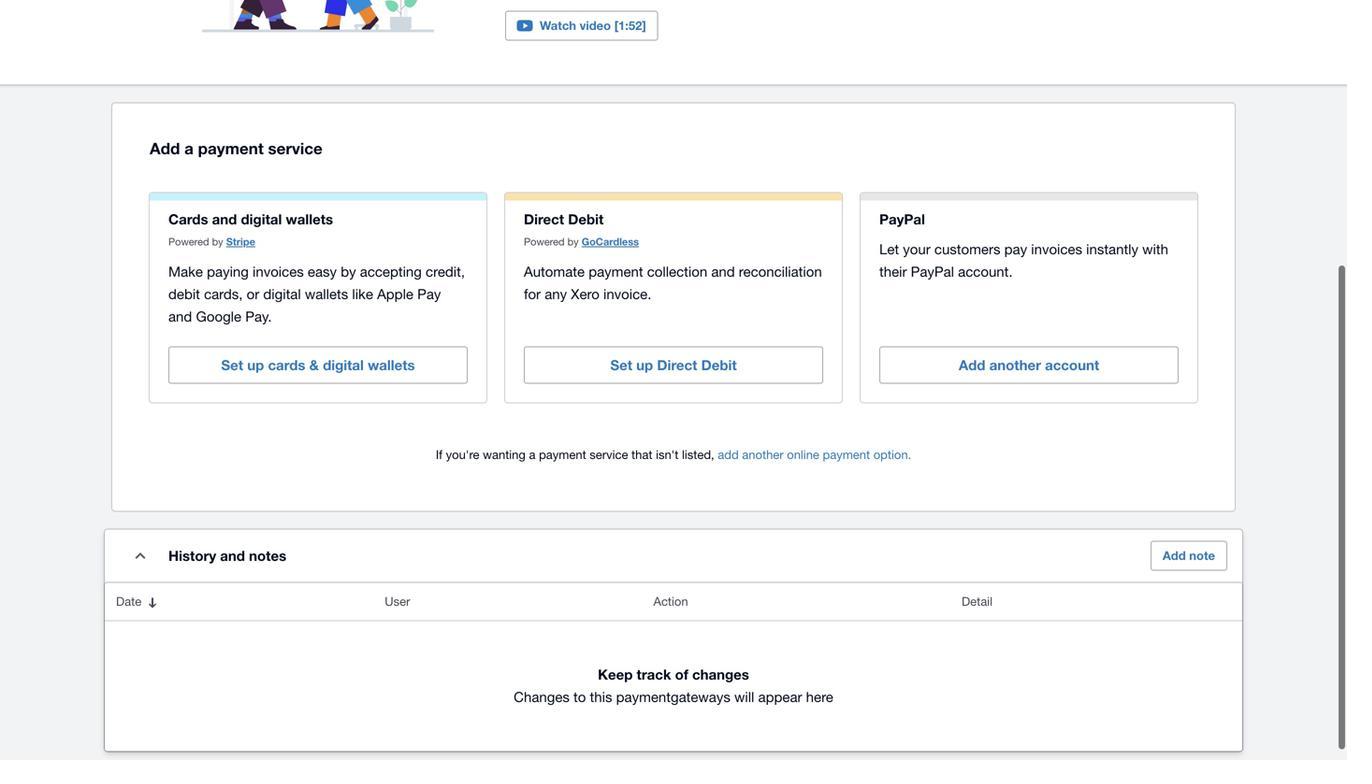Task type: vqa. For each thing, say whether or not it's contained in the screenshot.
Intro Banner body element
no



Task type: locate. For each thing, give the bounding box(es) containing it.
set
[[221, 357, 243, 374], [610, 357, 632, 374]]

cards,
[[204, 286, 243, 302]]

of
[[675, 667, 688, 684]]

set up cards & digital wallets button
[[168, 347, 468, 384]]

1 vertical spatial wallets
[[305, 286, 348, 302]]

digital
[[241, 211, 282, 228], [263, 286, 301, 302], [323, 357, 364, 374]]

powered
[[168, 236, 209, 248], [524, 236, 565, 248]]

action button
[[642, 584, 950, 621]]

up for cards
[[247, 357, 264, 374]]

invoices
[[1031, 241, 1082, 257], [253, 264, 304, 280]]

changes
[[514, 689, 570, 706]]

by
[[212, 236, 223, 248], [568, 236, 579, 248], [341, 264, 356, 280]]

powered down cards on the left top of the page
[[168, 236, 209, 248]]

watch
[[540, 18, 576, 33]]

detail button
[[950, 584, 1242, 621]]

debit inside button
[[701, 357, 737, 374]]

0 horizontal spatial direct
[[524, 211, 564, 228]]

date button
[[105, 584, 374, 621]]

1 up from the left
[[247, 357, 264, 374]]

another left account
[[989, 357, 1041, 374]]

watch video [1:52] image
[[131, 0, 505, 55]]

invoices inside make paying invoices easy by accepting credit, debit cards, or digital wallets like apple pay and google pay.
[[253, 264, 304, 280]]

paypal
[[879, 211, 925, 228], [911, 264, 954, 280]]

set inside 'button'
[[221, 357, 243, 374]]

here
[[806, 689, 833, 706]]

0 horizontal spatial service
[[268, 139, 323, 158]]

up inside 'button'
[[247, 357, 264, 374]]

0 horizontal spatial invoices
[[253, 264, 304, 280]]

2 horizontal spatial by
[[568, 236, 579, 248]]

1 horizontal spatial by
[[341, 264, 356, 280]]

direct down the 'automate payment collection and reconciliation for any xero invoice.' at the top of the page
[[657, 357, 697, 374]]

1 horizontal spatial up
[[636, 357, 653, 374]]

let your customers pay invoices instantly with their paypal account.
[[879, 241, 1168, 280]]

payment
[[198, 139, 264, 158], [589, 264, 643, 280], [539, 448, 586, 462], [823, 448, 870, 462]]

paymentgateways
[[616, 689, 731, 706]]

set for set up direct debit
[[610, 357, 632, 374]]

2 vertical spatial add
[[1163, 549, 1186, 563]]

2 vertical spatial wallets
[[368, 357, 415, 374]]

0 horizontal spatial up
[[247, 357, 264, 374]]

digital right &
[[323, 357, 364, 374]]

0 vertical spatial direct
[[524, 211, 564, 228]]

another inside button
[[989, 357, 1041, 374]]

xero
[[571, 286, 600, 302]]

set inside button
[[610, 357, 632, 374]]

1 vertical spatial add
[[959, 357, 986, 374]]

add note button
[[1151, 541, 1227, 571]]

let
[[879, 241, 899, 257]]

1 horizontal spatial service
[[590, 448, 628, 462]]

0 horizontal spatial set
[[221, 357, 243, 374]]

1 set from the left
[[221, 357, 243, 374]]

instantly
[[1086, 241, 1139, 257]]

add for add a payment service
[[150, 139, 180, 158]]

add another account button
[[879, 347, 1179, 384]]

a
[[184, 139, 194, 158], [529, 448, 536, 462]]

2 vertical spatial digital
[[323, 357, 364, 374]]

collection
[[647, 264, 707, 280]]

toggle image
[[135, 553, 145, 560]]

and up stripe
[[212, 211, 237, 228]]

history and notes
[[168, 548, 286, 565]]

by up automate
[[568, 236, 579, 248]]

0 horizontal spatial a
[[184, 139, 194, 158]]

set down invoice.
[[610, 357, 632, 374]]

wallets
[[286, 211, 333, 228], [305, 286, 348, 302], [368, 357, 415, 374]]

apple
[[377, 286, 413, 302]]

up inside button
[[636, 357, 653, 374]]

digital inside 'button'
[[323, 357, 364, 374]]

1 horizontal spatial invoices
[[1031, 241, 1082, 257]]

this
[[590, 689, 612, 706]]

direct inside direct debit powered by gocardless
[[524, 211, 564, 228]]

add a payment service main content
[[0, 103, 1347, 761]]

another
[[989, 357, 1041, 374], [742, 448, 784, 462]]

0 horizontal spatial add
[[150, 139, 180, 158]]

watch video [1:52] button
[[505, 11, 658, 41]]

up down invoice.
[[636, 357, 653, 374]]

paypal down your
[[911, 264, 954, 280]]

1 vertical spatial invoices
[[253, 264, 304, 280]]

add another account
[[959, 357, 1099, 374]]

direct
[[524, 211, 564, 228], [657, 357, 697, 374]]

powered inside direct debit powered by gocardless
[[524, 236, 565, 248]]

1 horizontal spatial a
[[529, 448, 536, 462]]

up left cards
[[247, 357, 264, 374]]

1 vertical spatial direct
[[657, 357, 697, 374]]

direct up automate
[[524, 211, 564, 228]]

0 vertical spatial digital
[[241, 211, 282, 228]]

1 horizontal spatial set
[[610, 357, 632, 374]]

accepting
[[360, 264, 422, 280]]

invoices right pay at the right top
[[1031, 241, 1082, 257]]

debit up gocardless link
[[568, 211, 604, 228]]

paypal inside let your customers pay invoices instantly with their paypal account.
[[911, 264, 954, 280]]

2 up from the left
[[636, 357, 653, 374]]

0 horizontal spatial by
[[212, 236, 223, 248]]

and
[[212, 211, 237, 228], [711, 264, 735, 280], [168, 308, 192, 325], [220, 548, 245, 565]]

1 horizontal spatial add
[[959, 357, 986, 374]]

1 horizontal spatial another
[[989, 357, 1041, 374]]

a right wanting
[[529, 448, 536, 462]]

and down debit
[[168, 308, 192, 325]]

2 horizontal spatial add
[[1163, 549, 1186, 563]]

1 horizontal spatial debit
[[701, 357, 737, 374]]

digital inside cards and digital wallets powered by stripe
[[241, 211, 282, 228]]

and inside the 'automate payment collection and reconciliation for any xero invoice.'
[[711, 264, 735, 280]]

by right easy
[[341, 264, 356, 280]]

payment right the online
[[823, 448, 870, 462]]

wallets inside set up cards & digital wallets 'button'
[[368, 357, 415, 374]]

1 vertical spatial debit
[[701, 357, 737, 374]]

2 set from the left
[[610, 357, 632, 374]]

set up cards & digital wallets
[[221, 357, 415, 374]]

a up cards on the left top of the page
[[184, 139, 194, 158]]

1 vertical spatial digital
[[263, 286, 301, 302]]

keep track of changes changes to this paymentgateways will appear here
[[514, 667, 833, 706]]

0 horizontal spatial debit
[[568, 211, 604, 228]]

by left stripe
[[212, 236, 223, 248]]

and inside make paying invoices easy by accepting credit, debit cards, or digital wallets like apple pay and google pay.
[[168, 308, 192, 325]]

wallets inside cards and digital wallets powered by stripe
[[286, 211, 333, 228]]

1 powered from the left
[[168, 236, 209, 248]]

online
[[787, 448, 819, 462]]

set down google in the top of the page
[[221, 357, 243, 374]]

service up cards and digital wallets powered by stripe
[[268, 139, 323, 158]]

reconciliation
[[739, 264, 822, 280]]

invoices up "or"
[[253, 264, 304, 280]]

that
[[632, 448, 653, 462]]

debit up add
[[701, 357, 737, 374]]

1 vertical spatial paypal
[[911, 264, 954, 280]]

set up direct debit
[[610, 357, 737, 374]]

debit
[[568, 211, 604, 228], [701, 357, 737, 374]]

paypal up let
[[879, 211, 925, 228]]

digital right "or"
[[263, 286, 301, 302]]

0 vertical spatial a
[[184, 139, 194, 158]]

powered up automate
[[524, 236, 565, 248]]

listed,
[[682, 448, 714, 462]]

wallets down easy
[[305, 286, 348, 302]]

if
[[436, 448, 443, 462]]

option.
[[874, 448, 911, 462]]

0 vertical spatial debit
[[568, 211, 604, 228]]

0 vertical spatial wallets
[[286, 211, 333, 228]]

[1:52]
[[614, 18, 646, 33]]

1 vertical spatial service
[[590, 448, 628, 462]]

1 horizontal spatial direct
[[657, 357, 697, 374]]

up
[[247, 357, 264, 374], [636, 357, 653, 374]]

0 vertical spatial add
[[150, 139, 180, 158]]

0 vertical spatial another
[[989, 357, 1041, 374]]

0 horizontal spatial powered
[[168, 236, 209, 248]]

to
[[574, 689, 586, 706]]

2 powered from the left
[[524, 236, 565, 248]]

wallets down apple
[[368, 357, 415, 374]]

1 vertical spatial a
[[529, 448, 536, 462]]

payment up invoice.
[[589, 264, 643, 280]]

add
[[150, 139, 180, 158], [959, 357, 986, 374], [1163, 549, 1186, 563]]

powered inside cards and digital wallets powered by stripe
[[168, 236, 209, 248]]

pay.
[[245, 308, 272, 325]]

1 horizontal spatial powered
[[524, 236, 565, 248]]

account.
[[958, 264, 1013, 280]]

0 vertical spatial paypal
[[879, 211, 925, 228]]

another right add
[[742, 448, 784, 462]]

0 vertical spatial invoices
[[1031, 241, 1082, 257]]

service
[[268, 139, 323, 158], [590, 448, 628, 462]]

and right collection
[[711, 264, 735, 280]]

any
[[545, 286, 567, 302]]

wallets up easy
[[286, 211, 333, 228]]

service left the that
[[590, 448, 628, 462]]

digital up stripe link
[[241, 211, 282, 228]]

1 vertical spatial another
[[742, 448, 784, 462]]



Task type: describe. For each thing, give the bounding box(es) containing it.
list of history for this document element
[[105, 584, 1242, 752]]

or
[[247, 286, 259, 302]]

like
[[352, 286, 373, 302]]

payment up cards on the left top of the page
[[198, 139, 264, 158]]

video
[[580, 18, 611, 33]]

automate payment collection and reconciliation for any xero invoice.
[[524, 264, 822, 302]]

wanting
[[483, 448, 526, 462]]

track
[[637, 667, 671, 684]]

changes
[[692, 667, 749, 684]]

customers
[[935, 241, 1001, 257]]

add for add another account
[[959, 357, 986, 374]]

0 horizontal spatial another
[[742, 448, 784, 462]]

debit inside direct debit powered by gocardless
[[568, 211, 604, 228]]

with
[[1142, 241, 1168, 257]]

add note
[[1163, 549, 1215, 563]]

wallets inside make paying invoices easy by accepting credit, debit cards, or digital wallets like apple pay and google pay.
[[305, 286, 348, 302]]

up for direct
[[636, 357, 653, 374]]

their
[[879, 264, 907, 280]]

account
[[1045, 357, 1099, 374]]

will
[[734, 689, 754, 706]]

user
[[385, 595, 410, 609]]

gocardless link
[[582, 236, 639, 248]]

note
[[1189, 549, 1215, 563]]

make
[[168, 264, 203, 280]]

keep
[[598, 667, 633, 684]]

invoice.
[[603, 286, 652, 302]]

detail
[[962, 595, 993, 609]]

you're
[[446, 448, 480, 462]]

for
[[524, 286, 541, 302]]

digital inside make paying invoices easy by accepting credit, debit cards, or digital wallets like apple pay and google pay.
[[263, 286, 301, 302]]

notes
[[249, 548, 286, 565]]

your
[[903, 241, 931, 257]]

cards and digital wallets powered by stripe
[[168, 211, 333, 248]]

set up direct debit button
[[524, 347, 823, 384]]

credit,
[[426, 264, 465, 280]]

0 vertical spatial service
[[268, 139, 323, 158]]

debit
[[168, 286, 200, 302]]

user button
[[374, 584, 642, 621]]

action
[[653, 595, 688, 609]]

by inside make paying invoices easy by accepting credit, debit cards, or digital wallets like apple pay and google pay.
[[341, 264, 356, 280]]

google
[[196, 308, 241, 325]]

pay
[[417, 286, 441, 302]]

add for add note
[[1163, 549, 1186, 563]]

automate
[[524, 264, 585, 280]]

history
[[168, 548, 216, 565]]

payment right wanting
[[539, 448, 586, 462]]

&
[[309, 357, 319, 374]]

appear
[[758, 689, 802, 706]]

add another online payment option. button
[[718, 437, 911, 474]]

direct inside set up direct debit button
[[657, 357, 697, 374]]

stripe link
[[226, 236, 255, 248]]

if you're wanting a payment service that isn't listed, add another online payment option.
[[436, 448, 911, 462]]

gocardless
[[582, 236, 639, 248]]

cards
[[168, 211, 208, 228]]

invoices inside let your customers pay invoices instantly with their paypal account.
[[1031, 241, 1082, 257]]

cards
[[268, 357, 305, 374]]

and inside cards and digital wallets powered by stripe
[[212, 211, 237, 228]]

add a payment service
[[150, 139, 323, 158]]

by inside direct debit powered by gocardless
[[568, 236, 579, 248]]

toggle button
[[122, 538, 159, 575]]

isn't
[[656, 448, 679, 462]]

and left notes
[[220, 548, 245, 565]]

watch video [1:52]
[[540, 18, 646, 33]]

add
[[718, 448, 739, 462]]

make paying invoices easy by accepting credit, debit cards, or digital wallets like apple pay and google pay.
[[168, 264, 465, 325]]

paying
[[207, 264, 249, 280]]

set for set up cards & digital wallets
[[221, 357, 243, 374]]

stripe
[[226, 236, 255, 248]]

direct debit powered by gocardless
[[524, 211, 639, 248]]

easy
[[308, 264, 337, 280]]

by inside cards and digital wallets powered by stripe
[[212, 236, 223, 248]]

payment inside the 'automate payment collection and reconciliation for any xero invoice.'
[[589, 264, 643, 280]]

date
[[116, 595, 141, 609]]

pay
[[1004, 241, 1027, 257]]



